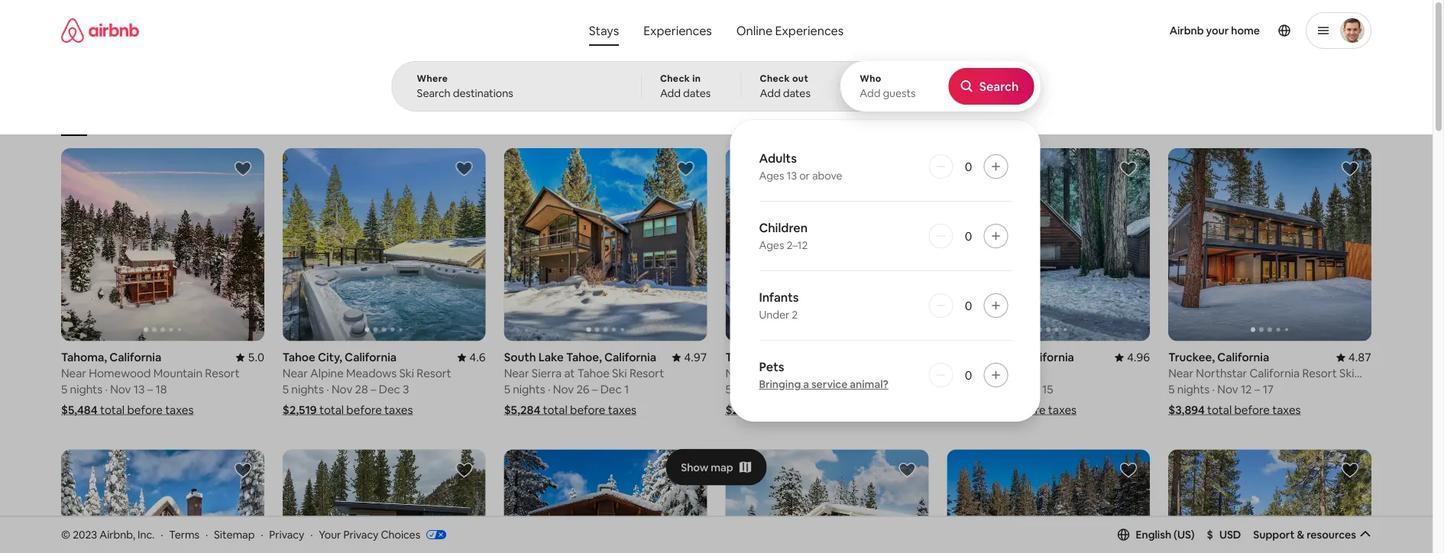 Task type: describe. For each thing, give the bounding box(es) containing it.
0 for children
[[965, 228, 972, 244]]

terms link
[[169, 528, 200, 542]]

1
[[624, 382, 629, 397]]

california inside tahoma, california near homewood mountain resort 5 nights · nov 13 – 18 $5,484 total before taxes
[[109, 350, 161, 365]]

experiences button
[[631, 15, 724, 46]]

$2,519
[[283, 403, 317, 418]]

$2,739 button
[[726, 403, 857, 418]]

add to wishlist: camp connell, california image
[[1341, 461, 1360, 480]]

– inside tahoe city, california near alpine meadows ski resort 5 nights · nov 28 – dec 3 $2,519 total before taxes
[[371, 382, 376, 397]]

check in add dates
[[660, 73, 711, 100]]

amazing pools
[[770, 113, 834, 125]]

infants under 2
[[759, 289, 799, 322]]

tahoe inside tahoe city, california near alpine meadows ski resort 5 nights · nov 28 – dec 3 $2,519 total before taxes
[[283, 350, 315, 365]]

terms · sitemap · privacy ·
[[169, 528, 313, 542]]

5.0
[[248, 350, 264, 365]]

english
[[1136, 528, 1172, 542]]

before inside pollock pines, california 126 miles away 5 nights · dec 10 – 15 total before taxes
[[1010, 403, 1046, 418]]

taxes inside pollock pines, california 126 miles away 5 nights · dec 10 – 15 total before taxes
[[1048, 403, 1077, 418]]

$ usd
[[1207, 528, 1241, 542]]

4.97
[[684, 350, 707, 365]]

total before taxes button
[[947, 403, 1077, 418]]

tahoe inside the south lake tahoe, california near sierra at tahoe ski resort 5 nights · nov 26 – dec 1 $5,284 total before taxes
[[578, 366, 610, 381]]

online experiences
[[737, 23, 844, 38]]

0 for adults
[[965, 159, 972, 174]]

northstar
[[1196, 366, 1247, 381]]

near for tahoma, california near homewood mountain resort 5 nights · nov 13 – 18 $5,484 total before taxes
[[61, 366, 86, 381]]

show map
[[681, 461, 733, 474]]

add for check in add dates
[[660, 86, 681, 100]]

add to wishlist: south lake tahoe, california image
[[677, 160, 695, 178]]

nights inside 5 nights · nov 12 – 17 $3,894 total before taxes
[[1177, 382, 1210, 397]]

privacy link
[[269, 528, 304, 542]]

3
[[403, 382, 409, 397]]

california inside tahoma, california near homewood mountain resort 5 nights · nov 13 – 18 $2,739
[[774, 350, 826, 365]]

dates for check out add dates
[[783, 86, 811, 100]]

homewood for $5,484
[[89, 366, 151, 381]]

· inside 5 nights · nov 12 – 17 $3,894 total before taxes
[[1212, 382, 1215, 397]]

online experiences link
[[724, 15, 856, 46]]

sitemap
[[214, 528, 255, 542]]

homes
[[1013, 113, 1042, 125]]

nov inside the south lake tahoe, california near sierra at tahoe ski resort 5 nights · nov 26 – dec 1 $5,284 total before taxes
[[553, 382, 574, 397]]

– inside tahoma, california near homewood mountain resort 5 nights · nov 13 – 18 $2,739
[[812, 382, 817, 397]]

2023
[[73, 528, 97, 542]]

before inside tahoma, california near homewood mountain resort 5 nights · nov 13 – 18 $5,484 total before taxes
[[127, 403, 163, 418]]

12
[[1241, 382, 1252, 397]]

15
[[1042, 382, 1054, 397]]

nov inside tahoe city, california near alpine meadows ski resort 5 nights · nov 28 – dec 3 $2,519 total before taxes
[[332, 382, 353, 397]]

5 inside the south lake tahoe, california near sierra at tahoe ski resort 5 nights · nov 26 – dec 1 $5,284 total before taxes
[[504, 382, 510, 397]]

17
[[1263, 382, 1274, 397]]

stays
[[589, 23, 619, 38]]

service
[[812, 378, 848, 391]]

&
[[1297, 528, 1305, 542]]

profile element
[[869, 0, 1372, 61]]

add to wishlist: truckee, california image
[[1341, 160, 1360, 178]]

stays tab panel
[[392, 61, 1041, 422]]

tiny homes
[[993, 113, 1042, 125]]

$5,484
[[61, 403, 98, 418]]

5 inside 5 nights · nov 12 – 17 $3,894 total before taxes
[[1169, 382, 1175, 397]]

26
[[577, 382, 590, 397]]

tahoma, california near homewood mountain resort 5 nights · nov 13 – 18 $5,484 total before taxes
[[61, 350, 240, 418]]

– inside pollock pines, california 126 miles away 5 nights · dec 10 – 15 total before taxes
[[1034, 382, 1040, 397]]

add to wishlist: olympic valley, california image
[[455, 461, 474, 480]]

tahoma, california near homewood mountain resort 5 nights · nov 13 – 18 $2,739
[[726, 350, 904, 418]]

support
[[1254, 528, 1295, 542]]

nov inside tahoma, california near homewood mountain resort 5 nights · nov 13 – 18 $2,739
[[775, 382, 796, 397]]

2 privacy from the left
[[343, 528, 379, 542]]

near inside the south lake tahoe, california near sierra at tahoe ski resort 5 nights · nov 26 – dec 1 $5,284 total before taxes
[[504, 366, 529, 381]]

your privacy choices link
[[319, 528, 446, 543]]

treehouses
[[696, 113, 746, 125]]

nov inside tahoma, california near homewood mountain resort 5 nights · nov 13 – 18 $5,484 total before taxes
[[110, 382, 131, 397]]

near for truckee, california near northstar california resort ski resort
[[1169, 366, 1194, 381]]

– inside 5 nights · nov 12 – 17 $3,894 total before taxes
[[1255, 382, 1260, 397]]

tahoma, for tahoma, california near homewood mountain resort 5 nights · nov 13 – 18 $2,739
[[726, 350, 772, 365]]

adults ages 13 or above
[[759, 150, 843, 183]]

pets
[[759, 359, 784, 374]]

$5,284
[[504, 403, 541, 418]]

2–12
[[787, 238, 808, 252]]

meadows
[[346, 366, 397, 381]]

show map button
[[666, 449, 767, 486]]

· inside tahoma, california near homewood mountain resort 5 nights · nov 13 – 18 $5,484 total before taxes
[[105, 382, 108, 397]]

airbnb
[[1170, 24, 1204, 37]]

18 for $2,739
[[820, 382, 831, 397]]

check out add dates
[[760, 73, 811, 100]]

airbnb your home link
[[1161, 15, 1269, 47]]

what can we help you find? tab list
[[577, 15, 724, 46]]

dates for check in add dates
[[683, 86, 711, 100]]

5.0 out of 5 average rating image
[[236, 350, 264, 365]]

city,
[[318, 350, 342, 365]]

california inside pollock pines, california 126 miles away 5 nights · dec 10 – 15 total before taxes
[[1022, 350, 1074, 365]]

your
[[1206, 24, 1229, 37]]

airbnb,
[[100, 528, 135, 542]]

under
[[759, 308, 790, 322]]

0 for pets
[[965, 367, 972, 383]]

dec inside tahoe city, california near alpine meadows ski resort 5 nights · nov 28 – dec 3 $2,519 total before taxes
[[379, 382, 400, 397]]

©
[[61, 528, 70, 542]]

resort inside tahoma, california near homewood mountain resort 5 nights · nov 13 – 18 $2,739
[[870, 366, 904, 381]]

5 inside tahoma, california near homewood mountain resort 5 nights · nov 13 – 18 $5,484 total before taxes
[[61, 382, 67, 397]]

pets bringing a service animal?
[[759, 359, 889, 391]]

resort inside tahoma, california near homewood mountain resort 5 nights · nov 13 – 18 $5,484 total before taxes
[[205, 366, 240, 381]]

$2,739
[[726, 403, 761, 418]]

5 inside tahoe city, california near alpine meadows ski resort 5 nights · nov 28 – dec 3 $2,519 total before taxes
[[283, 382, 289, 397]]

sitemap link
[[214, 528, 255, 542]]

children
[[759, 220, 808, 235]]

sierra
[[532, 366, 562, 381]]

before inside tahoe city, california near alpine meadows ski resort 5 nights · nov 28 – dec 3 $2,519 total before taxes
[[346, 403, 382, 418]]

support & resources
[[1254, 528, 1356, 542]]

resort inside the south lake tahoe, california near sierra at tahoe ski resort 5 nights · nov 26 – dec 1 $5,284 total before taxes
[[630, 366, 664, 381]]

children ages 2–12
[[759, 220, 808, 252]]

english (us) button
[[1118, 528, 1195, 542]]

inc.
[[138, 528, 155, 542]]

total inside tahoma, california near homewood mountain resort 5 nights · nov 13 – 18 $5,484 total before taxes
[[100, 403, 125, 418]]

5 inside tahoma, california near homewood mountain resort 5 nights · nov 13 – 18 $2,739
[[726, 382, 732, 397]]

2
[[792, 308, 798, 322]]

check for check out add dates
[[760, 73, 790, 84]]

18 for $5,484
[[155, 382, 167, 397]]

airbnb your home
[[1170, 24, 1260, 37]]

resources
[[1307, 528, 1356, 542]]

homewood for $2,739
[[753, 366, 815, 381]]

show
[[681, 461, 709, 474]]

nights inside tahoe city, california near alpine meadows ski resort 5 nights · nov 28 – dec 3 $2,519 total before taxes
[[291, 382, 324, 397]]

animal?
[[850, 378, 889, 391]]

pollock pines, california 126 miles away 5 nights · dec 10 – 15 total before taxes
[[947, 350, 1077, 418]]

pollock
[[947, 350, 986, 365]]

1 privacy from the left
[[269, 528, 304, 542]]

truckee,
[[1169, 350, 1215, 365]]

mansions
[[404, 113, 444, 125]]

where
[[417, 73, 448, 84]]

near for tahoma, california near homewood mountain resort 5 nights · nov 13 – 18 $2,739
[[726, 366, 751, 381]]

display total before taxes switch
[[1331, 97, 1359, 115]]

ski inside the south lake tahoe, california near sierra at tahoe ski resort 5 nights · nov 26 – dec 1 $5,284 total before taxes
[[612, 366, 627, 381]]

ages for children
[[759, 238, 784, 252]]

ages for adults
[[759, 169, 784, 183]]



Task type: locate. For each thing, give the bounding box(es) containing it.
13 for tahoma, california near homewood mountain resort 5 nights · nov 13 – 18 $2,739
[[798, 382, 809, 397]]

(us)
[[1174, 528, 1195, 542]]

near inside tahoma, california near homewood mountain resort 5 nights · nov 13 – 18 $5,484 total before taxes
[[61, 366, 86, 381]]

0 horizontal spatial add
[[660, 86, 681, 100]]

usd
[[1220, 528, 1241, 542]]

total
[[100, 403, 125, 418], [319, 403, 344, 418], [543, 403, 568, 418], [983, 403, 1008, 418], [1207, 403, 1232, 418]]

13 inside tahoma, california near homewood mountain resort 5 nights · nov 13 – 18 $2,739
[[798, 382, 809, 397]]

homewood up $5,484
[[89, 366, 151, 381]]

$
[[1207, 528, 1214, 542]]

near inside tahoma, california near homewood mountain resort 5 nights · nov 13 – 18 $2,739
[[726, 366, 751, 381]]

2 18 from the left
[[820, 382, 831, 397]]

experiences inside button
[[644, 23, 712, 38]]

1 near from the left
[[61, 366, 86, 381]]

mountain for tahoma, california near homewood mountain resort 5 nights · nov 13 – 18 $5,484 total before taxes
[[153, 366, 203, 381]]

guests
[[883, 86, 916, 100]]

privacy
[[269, 528, 304, 542], [343, 528, 379, 542]]

1 horizontal spatial mountain
[[818, 366, 867, 381]]

south lake tahoe, california near sierra at tahoe ski resort 5 nights · nov 26 – dec 1 $5,284 total before taxes
[[504, 350, 664, 418]]

1 horizontal spatial add
[[760, 86, 781, 100]]

nights up $5,484
[[70, 382, 102, 397]]

18 inside tahoma, california near homewood mountain resort 5 nights · nov 13 – 18 $2,739
[[820, 382, 831, 397]]

nights inside tahoma, california near homewood mountain resort 5 nights · nov 13 – 18 $5,484 total before taxes
[[70, 382, 102, 397]]

near inside 'truckee, california near northstar california resort ski resort'
[[1169, 366, 1194, 381]]

5 up $5,284
[[504, 382, 510, 397]]

group containing mansions
[[61, 76, 1110, 136]]

south
[[504, 350, 536, 365]]

check for check in add dates
[[660, 73, 690, 84]]

dec down the away
[[996, 382, 1018, 397]]

2 check from the left
[[760, 73, 790, 84]]

resort
[[205, 366, 240, 381], [870, 366, 904, 381], [417, 366, 451, 381], [630, 366, 664, 381], [1303, 366, 1337, 381], [1169, 381, 1203, 396]]

2 taxes from the left
[[384, 403, 413, 418]]

6 – from the left
[[1255, 382, 1260, 397]]

4 nights from the left
[[513, 382, 545, 397]]

2 homewood from the left
[[753, 366, 815, 381]]

2 ages from the top
[[759, 238, 784, 252]]

4.96 out of 5 average rating image
[[1115, 350, 1150, 365]]

1 before from the left
[[127, 403, 163, 418]]

ages inside children ages 2–12
[[759, 238, 784, 252]]

5 near from the left
[[1169, 366, 1194, 381]]

13 inside tahoma, california near homewood mountain resort 5 nights · nov 13 – 18 $5,484 total before taxes
[[134, 382, 145, 397]]

mountain for tahoma, california near homewood mountain resort 5 nights · nov 13 – 18 $2,739
[[818, 366, 867, 381]]

lake
[[539, 350, 564, 365]]

dates down out
[[783, 86, 811, 100]]

mountain inside tahoma, california near homewood mountain resort 5 nights · nov 13 – 18 $5,484 total before taxes
[[153, 366, 203, 381]]

·
[[105, 382, 108, 397], [769, 382, 772, 397], [326, 382, 329, 397], [548, 382, 551, 397], [991, 382, 994, 397], [1212, 382, 1215, 397], [161, 528, 163, 542], [206, 528, 208, 542], [261, 528, 263, 542], [310, 528, 313, 542]]

home
[[1231, 24, 1260, 37]]

near inside tahoe city, california near alpine meadows ski resort 5 nights · nov 28 – dec 3 $2,519 total before taxes
[[283, 366, 308, 381]]

2 add from the left
[[760, 86, 781, 100]]

near up $5,484
[[61, 366, 86, 381]]

5 5 from the left
[[947, 382, 953, 397]]

nights inside the south lake tahoe, california near sierra at tahoe ski resort 5 nights · nov 26 – dec 1 $5,284 total before taxes
[[513, 382, 545, 397]]

at
[[564, 366, 575, 381]]

total down miles at the right bottom of page
[[983, 403, 1008, 418]]

english (us)
[[1136, 528, 1195, 542]]

pines,
[[989, 350, 1020, 365]]

4 5 from the left
[[504, 382, 510, 397]]

13 inside the 'adults ages 13 or above'
[[787, 169, 797, 183]]

experiences up out
[[775, 23, 844, 38]]

california inside tahoe city, california near alpine meadows ski resort 5 nights · nov 28 – dec 3 $2,519 total before taxes
[[345, 350, 397, 365]]

homewood inside tahoma, california near homewood mountain resort 5 nights · nov 13 – 18 $2,739
[[753, 366, 815, 381]]

None search field
[[392, 0, 1041, 422]]

check left in
[[660, 73, 690, 84]]

3 ski from the left
[[1340, 366, 1355, 381]]

0 horizontal spatial 18
[[155, 382, 167, 397]]

4 – from the left
[[592, 382, 598, 397]]

1 vertical spatial tahoe
[[578, 366, 610, 381]]

0 vertical spatial tahoe
[[283, 350, 315, 365]]

3 add from the left
[[860, 86, 881, 100]]

· inside tahoe city, california near alpine meadows ski resort 5 nights · nov 28 – dec 3 $2,519 total before taxes
[[326, 382, 329, 397]]

6 5 from the left
[[1169, 382, 1175, 397]]

3 dec from the left
[[996, 382, 1018, 397]]

nights up $5,284
[[513, 382, 545, 397]]

1 vertical spatial ages
[[759, 238, 784, 252]]

2 experiences from the left
[[775, 23, 844, 38]]

1 horizontal spatial homewood
[[753, 366, 815, 381]]

0 horizontal spatial experiences
[[644, 23, 712, 38]]

1 horizontal spatial privacy
[[343, 528, 379, 542]]

california
[[109, 350, 161, 365], [774, 350, 826, 365], [345, 350, 397, 365], [604, 350, 656, 365], [1022, 350, 1074, 365], [1218, 350, 1270, 365], [1250, 366, 1300, 381]]

before down 10
[[1010, 403, 1046, 418]]

homewood up $2,739 button
[[753, 366, 815, 381]]

ages inside the 'adults ages 13 or above'
[[759, 169, 784, 183]]

3 0 from the top
[[965, 298, 972, 313]]

nov inside 5 nights · nov 12 – 17 $3,894 total before taxes
[[1218, 382, 1239, 397]]

check left out
[[760, 73, 790, 84]]

2 nights from the left
[[734, 382, 767, 397]]

taxes
[[165, 403, 194, 418], [384, 403, 413, 418], [608, 403, 637, 418], [1048, 403, 1077, 418], [1273, 403, 1301, 418]]

before inside 5 nights · nov 12 – 17 $3,894 total before taxes
[[1235, 403, 1270, 418]]

2 0 from the top
[[965, 228, 972, 244]]

out
[[792, 73, 809, 84]]

dec inside the south lake tahoe, california near sierra at tahoe ski resort 5 nights · nov 26 – dec 1 $5,284 total before taxes
[[600, 382, 622, 397]]

near left alpine at bottom left
[[283, 366, 308, 381]]

ski inside tahoe city, california near alpine meadows ski resort 5 nights · nov 28 – dec 3 $2,519 total before taxes
[[399, 366, 414, 381]]

check inside "check out add dates"
[[760, 73, 790, 84]]

0 horizontal spatial privacy
[[269, 528, 304, 542]]

4 near from the left
[[504, 366, 529, 381]]

4.87
[[1349, 350, 1372, 365]]

nights up "$3,894" at the right bottom of the page
[[1177, 382, 1210, 397]]

· inside the south lake tahoe, california near sierra at tahoe ski resort 5 nights · nov 26 – dec 1 $5,284 total before taxes
[[548, 382, 551, 397]]

1 nov from the left
[[110, 382, 131, 397]]

or
[[800, 169, 810, 183]]

0 horizontal spatial dates
[[683, 86, 711, 100]]

ski down the 4.87 out of 5 average rating image
[[1340, 366, 1355, 381]]

5 up $2,739 at the bottom of page
[[726, 382, 732, 397]]

in
[[693, 73, 701, 84]]

map
[[711, 461, 733, 474]]

1 dec from the left
[[379, 382, 400, 397]]

none search field containing stays
[[392, 0, 1041, 422]]

5 nov from the left
[[1218, 382, 1239, 397]]

amazing
[[770, 113, 808, 125]]

2 horizontal spatial dec
[[996, 382, 1018, 397]]

· inside pollock pines, california 126 miles away 5 nights · dec 10 – 15 total before taxes
[[991, 382, 994, 397]]

$3,894
[[1169, 403, 1205, 418]]

2 horizontal spatial 13
[[798, 382, 809, 397]]

1 total from the left
[[100, 403, 125, 418]]

experiences up in
[[644, 23, 712, 38]]

add to wishlist: incline village, nevada image
[[677, 461, 695, 480]]

4 nov from the left
[[553, 382, 574, 397]]

tahoma, up bringing
[[726, 350, 772, 365]]

· inside tahoma, california near homewood mountain resort 5 nights · nov 13 – 18 $2,739
[[769, 382, 772, 397]]

4 total from the left
[[983, 403, 1008, 418]]

1 nights from the left
[[70, 382, 102, 397]]

2 nov from the left
[[775, 382, 796, 397]]

– inside the south lake tahoe, california near sierra at tahoe ski resort 5 nights · nov 26 – dec 1 $5,284 total before taxes
[[592, 382, 598, 397]]

2 ski from the left
[[612, 366, 627, 381]]

1 horizontal spatial 13
[[787, 169, 797, 183]]

online
[[737, 23, 773, 38]]

1 horizontal spatial ski
[[612, 366, 627, 381]]

terms
[[169, 528, 200, 542]]

0 horizontal spatial 13
[[134, 382, 145, 397]]

add up amazing
[[760, 86, 781, 100]]

1 horizontal spatial experiences
[[775, 23, 844, 38]]

4.97 out of 5 average rating image
[[672, 350, 707, 365]]

ages down children
[[759, 238, 784, 252]]

add inside who add guests
[[860, 86, 881, 100]]

0 horizontal spatial tahoma,
[[61, 350, 107, 365]]

ski up 3
[[399, 366, 414, 381]]

1 dates from the left
[[683, 86, 711, 100]]

0 for infants
[[965, 298, 972, 313]]

4.96
[[1127, 350, 1150, 365]]

before down 12
[[1235, 403, 1270, 418]]

add to wishlist: tahoma, california image
[[234, 160, 252, 178]]

nights up $2,739 at the bottom of page
[[734, 382, 767, 397]]

ski
[[399, 366, 414, 381], [612, 366, 627, 381], [1340, 366, 1355, 381]]

nights up $2,519
[[291, 382, 324, 397]]

4 0 from the top
[[965, 367, 972, 383]]

experiences
[[644, 23, 712, 38], [775, 23, 844, 38]]

add down experiences button
[[660, 86, 681, 100]]

4.6
[[469, 350, 486, 365]]

mountain inside tahoma, california near homewood mountain resort 5 nights · nov 13 – 18 $2,739
[[818, 366, 867, 381]]

0 horizontal spatial mountain
[[153, 366, 203, 381]]

2 tahoma, from the left
[[726, 350, 772, 365]]

before right $5,484
[[127, 403, 163, 418]]

1 – from the left
[[147, 382, 153, 397]]

ski inside 'truckee, california near northstar california resort ski resort'
[[1340, 366, 1355, 381]]

3 5 from the left
[[283, 382, 289, 397]]

who
[[860, 73, 882, 84]]

mountain
[[153, 366, 203, 381], [818, 366, 867, 381]]

0 horizontal spatial ski
[[399, 366, 414, 381]]

near down the south
[[504, 366, 529, 381]]

5 up "$3,894" at the right bottom of the page
[[1169, 382, 1175, 397]]

2 dates from the left
[[783, 86, 811, 100]]

lakefront
[[859, 113, 901, 125]]

add to wishlist: kirkwood, california image
[[1120, 461, 1138, 480]]

1 ages from the top
[[759, 169, 784, 183]]

ski for california
[[399, 366, 414, 381]]

ages down adults
[[759, 169, 784, 183]]

pools
[[810, 113, 834, 125]]

4.6 out of 5 average rating image
[[457, 350, 486, 365]]

1 ski from the left
[[399, 366, 414, 381]]

dec inside pollock pines, california 126 miles away 5 nights · dec 10 – 15 total before taxes
[[996, 382, 1018, 397]]

5 nights from the left
[[956, 382, 988, 397]]

1 horizontal spatial 18
[[820, 382, 831, 397]]

5 inside pollock pines, california 126 miles away 5 nights · dec 10 – 15 total before taxes
[[947, 382, 953, 397]]

5 up $2,519
[[283, 382, 289, 397]]

–
[[147, 382, 153, 397], [812, 382, 817, 397], [371, 382, 376, 397], [592, 382, 598, 397], [1034, 382, 1040, 397], [1255, 382, 1260, 397]]

tahoe city, california near alpine meadows ski resort 5 nights · nov 28 – dec 3 $2,519 total before taxes
[[283, 350, 451, 418]]

who add guests
[[860, 73, 916, 100]]

0 horizontal spatial homewood
[[89, 366, 151, 381]]

dec left 3
[[379, 382, 400, 397]]

1 18 from the left
[[155, 382, 167, 397]]

ski for near
[[1340, 366, 1355, 381]]

your privacy choices
[[319, 528, 420, 542]]

tahoe down 'tahoe,'
[[578, 366, 610, 381]]

2 horizontal spatial add
[[860, 86, 881, 100]]

tahoma,
[[61, 350, 107, 365], [726, 350, 772, 365]]

before inside the south lake tahoe, california near sierra at tahoe ski resort 5 nights · nov 26 – dec 1 $5,284 total before taxes
[[570, 403, 606, 418]]

a
[[803, 378, 809, 391]]

add down the who
[[860, 86, 881, 100]]

bringing a service animal? button
[[759, 378, 889, 391]]

0 horizontal spatial dec
[[379, 382, 400, 397]]

dec
[[379, 382, 400, 397], [600, 382, 622, 397], [996, 382, 1018, 397]]

near
[[61, 366, 86, 381], [726, 366, 751, 381], [283, 366, 308, 381], [504, 366, 529, 381], [1169, 366, 1194, 381]]

ski up 1
[[612, 366, 627, 381]]

tahoma, inside tahoma, california near homewood mountain resort 5 nights · nov 13 – 18 $5,484 total before taxes
[[61, 350, 107, 365]]

add to wishlist: south lake tahoe, california image
[[234, 461, 252, 480]]

homewood inside tahoma, california near homewood mountain resort 5 nights · nov 13 – 18 $5,484 total before taxes
[[89, 366, 151, 381]]

truckee, california near northstar california resort ski resort
[[1169, 350, 1355, 396]]

add inside "check in add dates"
[[660, 86, 681, 100]]

1 homewood from the left
[[89, 366, 151, 381]]

nights inside tahoma, california near homewood mountain resort 5 nights · nov 13 – 18 $2,739
[[734, 382, 767, 397]]

18
[[155, 382, 167, 397], [820, 382, 831, 397]]

nov
[[110, 382, 131, 397], [775, 382, 796, 397], [332, 382, 353, 397], [553, 382, 574, 397], [1218, 382, 1239, 397]]

privacy right your
[[343, 528, 379, 542]]

taxes inside tahoma, california near homewood mountain resort 5 nights · nov 13 – 18 $5,484 total before taxes
[[165, 403, 194, 418]]

total inside pollock pines, california 126 miles away 5 nights · dec 10 – 15 total before taxes
[[983, 403, 1008, 418]]

total inside the south lake tahoe, california near sierra at tahoe ski resort 5 nights · nov 26 – dec 1 $5,284 total before taxes
[[543, 403, 568, 418]]

5 – from the left
[[1034, 382, 1040, 397]]

add for check out add dates
[[760, 86, 781, 100]]

– inside tahoma, california near homewood mountain resort 5 nights · nov 13 – 18 $5,484 total before taxes
[[147, 382, 153, 397]]

group
[[61, 76, 1110, 136], [61, 148, 264, 341], [283, 148, 486, 341], [504, 148, 707, 341], [726, 148, 929, 341], [947, 148, 1150, 341], [1169, 148, 1372, 341], [61, 450, 264, 553], [283, 450, 486, 553], [504, 450, 707, 553], [726, 450, 929, 553], [947, 450, 1150, 553], [1169, 450, 1372, 553]]

1 mountain from the left
[[153, 366, 203, 381]]

3 before from the left
[[570, 403, 606, 418]]

miles
[[968, 366, 995, 381]]

2 – from the left
[[812, 382, 817, 397]]

2 total from the left
[[319, 403, 344, 418]]

5 nights · nov 12 – 17 $3,894 total before taxes
[[1169, 382, 1301, 418]]

tiny
[[993, 113, 1011, 125]]

nights inside pollock pines, california 126 miles away 5 nights · dec 10 – 15 total before taxes
[[956, 382, 988, 397]]

0 vertical spatial ages
[[759, 169, 784, 183]]

13 for tahoma, california near homewood mountain resort 5 nights · nov 13 – 18 $5,484 total before taxes
[[134, 382, 145, 397]]

1 check from the left
[[660, 73, 690, 84]]

total right $2,519
[[319, 403, 344, 418]]

add to wishlist: tahoe city, california image
[[455, 160, 474, 178]]

5 up $5,484
[[61, 382, 67, 397]]

2 horizontal spatial ski
[[1340, 366, 1355, 381]]

add inside "check out add dates"
[[760, 86, 781, 100]]

1 horizontal spatial tahoe
[[578, 366, 610, 381]]

dates inside "check out add dates"
[[783, 86, 811, 100]]

10
[[1020, 382, 1032, 397]]

0 horizontal spatial check
[[660, 73, 690, 84]]

away
[[997, 366, 1024, 381]]

privacy left your
[[269, 528, 304, 542]]

1 horizontal spatial tahoma,
[[726, 350, 772, 365]]

tahoe,
[[566, 350, 602, 365]]

tahoma, up $5,484
[[61, 350, 107, 365]]

tahoe left city,
[[283, 350, 315, 365]]

california inside the south lake tahoe, california near sierra at tahoe ski resort 5 nights · nov 26 – dec 1 $5,284 total before taxes
[[604, 350, 656, 365]]

tahoe
[[283, 350, 315, 365], [578, 366, 610, 381]]

1 tahoma, from the left
[[61, 350, 107, 365]]

dates
[[683, 86, 711, 100], [783, 86, 811, 100]]

alpine
[[310, 366, 344, 381]]

3 nights from the left
[[291, 382, 324, 397]]

2 before from the left
[[346, 403, 382, 418]]

nights down miles at the right bottom of page
[[956, 382, 988, 397]]

1 taxes from the left
[[165, 403, 194, 418]]

4.87 out of 5 average rating image
[[1336, 350, 1372, 365]]

resort inside tahoe city, california near alpine meadows ski resort 5 nights · nov 28 – dec 3 $2,519 total before taxes
[[417, 366, 451, 381]]

dec left 1
[[600, 382, 622, 397]]

before down 28
[[346, 403, 382, 418]]

above
[[812, 169, 843, 183]]

1 horizontal spatial dec
[[600, 382, 622, 397]]

13
[[787, 169, 797, 183], [134, 382, 145, 397], [798, 382, 809, 397]]

3 nov from the left
[[332, 382, 353, 397]]

choices
[[381, 528, 420, 542]]

1 0 from the top
[[965, 159, 972, 174]]

1 horizontal spatial dates
[[783, 86, 811, 100]]

total right $5,284
[[543, 403, 568, 418]]

3 – from the left
[[371, 382, 376, 397]]

4 taxes from the left
[[1048, 403, 1077, 418]]

near left pets
[[726, 366, 751, 381]]

5 total from the left
[[1207, 403, 1232, 418]]

2 mountain from the left
[[818, 366, 867, 381]]

126
[[947, 366, 965, 381]]

infants
[[759, 289, 799, 305]]

1 5 from the left
[[61, 382, 67, 397]]

total right "$3,894" at the right bottom of the page
[[1207, 403, 1232, 418]]

before down '26'
[[570, 403, 606, 418]]

1 experiences from the left
[[644, 23, 712, 38]]

check inside "check in add dates"
[[660, 73, 690, 84]]

dates down in
[[683, 86, 711, 100]]

28
[[355, 382, 368, 397]]

5 taxes from the left
[[1273, 403, 1301, 418]]

Where field
[[417, 86, 617, 100]]

3 taxes from the left
[[608, 403, 637, 418]]

taxes inside the south lake tahoe, california near sierra at tahoe ski resort 5 nights · nov 26 – dec 1 $5,284 total before taxes
[[608, 403, 637, 418]]

2 dec from the left
[[600, 382, 622, 397]]

© 2023 airbnb, inc. ·
[[61, 528, 163, 542]]

0 horizontal spatial tahoe
[[283, 350, 315, 365]]

5 down 126
[[947, 382, 953, 397]]

5 before from the left
[[1235, 403, 1270, 418]]

add to wishlist: tahoe vista, california image
[[898, 461, 917, 480]]

6 nights from the left
[[1177, 382, 1210, 397]]

2 near from the left
[[726, 366, 751, 381]]

add to wishlist: pollock pines, california image
[[1120, 160, 1138, 178]]

18 inside tahoma, california near homewood mountain resort 5 nights · nov 13 – 18 $5,484 total before taxes
[[155, 382, 167, 397]]

dates inside "check in add dates"
[[683, 86, 711, 100]]

total inside tahoe city, california near alpine meadows ski resort 5 nights · nov 28 – dec 3 $2,519 total before taxes
[[319, 403, 344, 418]]

tahoma, for tahoma, california near homewood mountain resort 5 nights · nov 13 – 18 $5,484 total before taxes
[[61, 350, 107, 365]]

3 near from the left
[[283, 366, 308, 381]]

taxes inside 5 nights · nov 12 – 17 $3,894 total before taxes
[[1273, 403, 1301, 418]]

3 total from the left
[[543, 403, 568, 418]]

domes
[[932, 113, 962, 125]]

tahoma, inside tahoma, california near homewood mountain resort 5 nights · nov 13 – 18 $2,739
[[726, 350, 772, 365]]

1 add from the left
[[660, 86, 681, 100]]

near down truckee,
[[1169, 366, 1194, 381]]

adults
[[759, 150, 797, 166]]

2 5 from the left
[[726, 382, 732, 397]]

4 before from the left
[[1010, 403, 1046, 418]]

taxes inside tahoe city, california near alpine meadows ski resort 5 nights · nov 28 – dec 3 $2,519 total before taxes
[[384, 403, 413, 418]]

check
[[660, 73, 690, 84], [760, 73, 790, 84]]

total inside 5 nights · nov 12 – 17 $3,894 total before taxes
[[1207, 403, 1232, 418]]

1 horizontal spatial check
[[760, 73, 790, 84]]

total right $5,484
[[100, 403, 125, 418]]

add
[[660, 86, 681, 100], [760, 86, 781, 100], [860, 86, 881, 100]]



Task type: vqa. For each thing, say whether or not it's contained in the screenshot.


